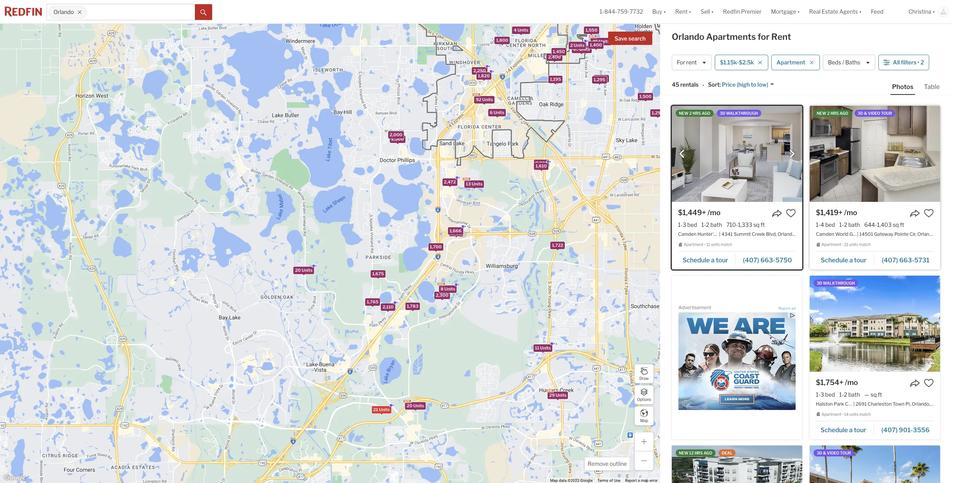 Task type: locate. For each thing, give the bounding box(es) containing it.
world
[[836, 231, 849, 237]]

0 horizontal spatial previous button image
[[678, 150, 686, 158]]

2 camden from the left
[[816, 231, 835, 237]]

for
[[677, 59, 685, 66]]

1 horizontal spatial |
[[854, 401, 855, 407]]

0 vertical spatial orlando
[[54, 9, 74, 15]]

1 vertical spatial video
[[827, 451, 839, 455]]

1 horizontal spatial previous button image
[[816, 150, 824, 158]]

buy ▾ button
[[653, 0, 666, 23]]

fl left 32837
[[797, 231, 803, 237]]

(407) inside (407) 663-5750 link
[[743, 257, 759, 264]]

• right filters
[[918, 59, 920, 66]]

fl left 32839
[[931, 401, 937, 407]]

price
[[722, 81, 736, 88]]

1 favorite button image from the top
[[924, 208, 934, 218]]

favorite button image up | 14501 gateway pointe cir, orlando, fl 3282
[[924, 208, 934, 218]]

1,403
[[877, 222, 892, 228]]

ft up | 4341 summit creek blvd, orlando, fl 32837 at the right
[[761, 222, 765, 228]]

1 horizontal spatial 21
[[844, 242, 849, 247]]

report inside report ad button
[[779, 306, 790, 311]]

11 inside map region
[[535, 346, 539, 351]]

▾ for buy ▾
[[664, 8, 666, 15]]

0 horizontal spatial 45
[[592, 39, 598, 44]]

favorite button checkbox
[[924, 208, 934, 218], [924, 378, 934, 388]]

0 horizontal spatial rent
[[676, 8, 688, 15]]

remove
[[588, 461, 609, 467]]

0 horizontal spatial 11
[[535, 346, 539, 351]]

camden down 1-4 bed
[[816, 231, 835, 237]]

schedule a tour for $1,449+
[[683, 257, 728, 264]]

schedule a tour button down apartment • 14 units match
[[816, 424, 874, 435]]

1-
[[600, 8, 604, 15], [678, 222, 683, 228], [702, 222, 706, 228], [816, 222, 821, 228], [840, 222, 844, 228], [816, 391, 821, 398], [839, 391, 844, 398]]

0 vertical spatial 20 units
[[295, 268, 313, 273]]

apartment button
[[772, 55, 820, 70]]

0 vertical spatial 14
[[573, 46, 579, 52]]

0 horizontal spatial 4
[[514, 27, 517, 33]]

1 new 2 hrs ago from the left
[[679, 111, 711, 116]]

gateway down 644-
[[850, 231, 869, 237]]

2 ▾ from the left
[[689, 8, 692, 15]]

| left 14501
[[857, 231, 859, 237]]

hrs
[[693, 111, 701, 116], [831, 111, 839, 116], [695, 451, 703, 455]]

0 horizontal spatial camden
[[678, 231, 697, 237]]

photo of 2691 charleston town pl, orlando, fl 32839 image
[[810, 276, 940, 372]]

32837
[[804, 231, 819, 237]]

1 vertical spatial 3d walkthrough
[[817, 281, 855, 285]]

45 inside map region
[[592, 39, 598, 44]]

1 horizontal spatial 20
[[407, 403, 413, 409]]

units down central
[[850, 412, 859, 417]]

2 favorite button checkbox from the top
[[924, 378, 934, 388]]

new 2 hrs ago for $1,449+
[[679, 111, 711, 116]]

a down "apartment • 21 units match"
[[850, 257, 853, 264]]

1 horizontal spatial report
[[779, 306, 790, 311]]

0 horizontal spatial 3d & video tour
[[817, 451, 851, 455]]

favorite button image for $1,419+ /mo
[[924, 208, 934, 218]]

1 vertical spatial tour
[[840, 451, 851, 455]]

• for $1,419+ /mo
[[842, 242, 844, 247]]

a down apartment • 11 units match
[[711, 257, 715, 264]]

663- down | 14501 gateway pointe cir, orlando, fl 3282
[[900, 257, 915, 264]]

tour down apartment • 14 units match
[[840, 451, 851, 455]]

/mo for $1,449+ /mo
[[708, 209, 721, 217]]

bath
[[711, 222, 722, 228], [849, 222, 860, 228], [849, 391, 860, 398]]

1 vertical spatial 45
[[672, 81, 679, 88]]

bed up "halston"
[[825, 391, 835, 398]]

match for $1,754+ /mo
[[860, 412, 871, 417]]

1,800
[[496, 37, 508, 43]]

apartment down "halston"
[[822, 412, 842, 417]]

apartments
[[706, 32, 756, 42]]

1 horizontal spatial sq
[[871, 391, 877, 398]]

• left sort
[[703, 82, 704, 89]]

0 horizontal spatial 663-
[[761, 257, 776, 264]]

table button
[[923, 83, 942, 94]]

45 for 45 units
[[592, 39, 598, 44]]

1-2 bath up hunter's
[[702, 222, 722, 228]]

ft up charleston
[[878, 391, 882, 398]]

▾ right mortgage
[[798, 8, 800, 15]]

bath up hunter's
[[711, 222, 722, 228]]

1 horizontal spatial creek
[[752, 231, 765, 237]]

1- down $1,449+
[[678, 222, 683, 228]]

0 horizontal spatial 20
[[295, 268, 301, 273]]

favorite button image up | 2691 charleston town pl, orlando, fl 32839
[[924, 378, 934, 388]]

(407) down pointe
[[882, 257, 898, 264]]

bath up central
[[849, 391, 860, 398]]

sort :
[[708, 81, 721, 88]]

schedule a tour button down apartment • 11 units match
[[678, 254, 736, 266]]

0 horizontal spatial 1-3 bed
[[678, 222, 697, 228]]

45 left rentals
[[672, 81, 679, 88]]

| left 2691
[[854, 401, 855, 407]]

1,400 down "1,550"
[[590, 42, 602, 47]]

0 vertical spatial 3d & video tour
[[858, 111, 892, 116]]

None search field
[[86, 4, 195, 20]]

ago for $1,419+
[[840, 111, 849, 116]]

/mo for $1,419+ /mo
[[844, 209, 857, 217]]

1,195
[[550, 77, 561, 82]]

14 right 1,450
[[573, 46, 579, 52]]

1 horizontal spatial walkthrough
[[823, 281, 855, 285]]

tour down apartment • 14 units match
[[854, 426, 866, 434]]

45 down "1,550"
[[592, 39, 598, 44]]

1 vertical spatial 3d & video tour
[[817, 451, 851, 455]]

1,675
[[372, 271, 384, 277]]

/mo right '$1,419+' at the top of the page
[[844, 209, 857, 217]]

1 horizontal spatial 45
[[672, 81, 679, 88]]

blvd,
[[766, 231, 777, 237]]

1 horizontal spatial camden
[[816, 231, 835, 237]]

buy ▾
[[653, 8, 666, 15]]

1-2 bath for $1,754+
[[839, 391, 860, 398]]

bath up camden world gateway
[[849, 222, 860, 228]]

$1.15k-
[[720, 59, 739, 66]]

map inside map button
[[640, 418, 648, 423]]

christina ▾
[[909, 8, 935, 15]]

fl left 3282
[[937, 231, 943, 237]]

new
[[679, 111, 689, 116], [817, 111, 827, 116], [679, 451, 689, 455]]

1 vertical spatial 3
[[821, 391, 824, 398]]

(407) inside (407) 901-3556 'link'
[[882, 426, 898, 434]]

1 horizontal spatial &
[[864, 111, 867, 116]]

2 663- from the left
[[900, 257, 915, 264]]

1 horizontal spatial 3
[[821, 391, 824, 398]]

▾ right agents
[[859, 8, 862, 15]]

schedule down "apartment • 21 units match"
[[821, 257, 848, 264]]

1-2 bath up central
[[839, 391, 860, 398]]

1,400 down 45 units
[[595, 76, 607, 81]]

report a map error link
[[625, 479, 658, 483]]

2 previous button image from the left
[[816, 150, 824, 158]]

report for report a map error
[[625, 479, 637, 483]]

map left data
[[550, 479, 558, 483]]

fl
[[797, 231, 803, 237], [937, 231, 943, 237], [931, 401, 937, 407]]

4 ▾ from the left
[[798, 8, 800, 15]]

1 horizontal spatial tour
[[881, 111, 892, 116]]

$1,449+ /mo
[[678, 209, 721, 217]]

map region
[[0, 0, 738, 483]]

1 vertical spatial favorite button image
[[924, 378, 934, 388]]

report left "map"
[[625, 479, 637, 483]]

0 vertical spatial map
[[640, 418, 648, 423]]

45 rentals •
[[672, 81, 704, 89]]

0 horizontal spatial gateway
[[850, 231, 869, 237]]

next button image
[[926, 150, 934, 158]]

1,295
[[594, 77, 605, 83], [652, 110, 664, 116]]

1,700
[[430, 244, 442, 250]]

1,722
[[552, 243, 563, 248]]

a for $1,419+
[[850, 257, 853, 264]]

apartment down 'world'
[[822, 242, 842, 247]]

deal
[[722, 451, 733, 455]]

hunter's
[[698, 231, 716, 237]]

schedule down apartment • 11 units match
[[683, 257, 710, 264]]

ft for $1,449+ /mo
[[761, 222, 765, 228]]

0 horizontal spatial 14
[[573, 46, 579, 52]]

search
[[629, 35, 646, 42]]

bed down '$1,419+' at the top of the page
[[825, 222, 835, 228]]

0 horizontal spatial walkthrough
[[726, 111, 758, 116]]

units for $1,754+ /mo
[[850, 412, 859, 417]]

1 horizontal spatial 14
[[844, 412, 849, 417]]

1 vertical spatial 1,295
[[652, 110, 664, 116]]

• down 'park'
[[842, 412, 844, 417]]

schedule a tour button down "apartment • 21 units match"
[[816, 254, 875, 266]]

0 vertical spatial 11
[[707, 242, 710, 247]]

45 for 45 rentals •
[[672, 81, 679, 88]]

0 horizontal spatial &
[[823, 451, 826, 455]]

tour for $1,419+ /mo
[[854, 257, 867, 264]]

1 gateway from the left
[[850, 231, 869, 237]]

camden left hunter's
[[678, 231, 697, 237]]

tour
[[881, 111, 892, 116], [840, 451, 851, 455]]

previous button image
[[678, 150, 686, 158], [816, 150, 824, 158]]

a down apartment • 14 units match
[[849, 426, 853, 434]]

0 vertical spatial 4
[[514, 27, 517, 33]]

1 663- from the left
[[761, 257, 776, 264]]

match down 2691
[[860, 412, 871, 417]]

for
[[758, 32, 770, 42]]

0 vertical spatial rent
[[676, 8, 688, 15]]

sq right 1,333
[[754, 222, 760, 228]]

1,765
[[367, 299, 379, 305]]

orlando, right pl,
[[912, 401, 930, 407]]

45 inside the 45 rentals •
[[672, 81, 679, 88]]

0 vertical spatial 45
[[592, 39, 598, 44]]

1 camden from the left
[[678, 231, 697, 237]]

1-2 bath up camden world gateway
[[840, 222, 860, 228]]

1 vertical spatial 4
[[821, 222, 824, 228]]

663- for $1,449+ /mo
[[761, 257, 776, 264]]

2 horizontal spatial |
[[857, 231, 859, 237]]

14 down central
[[844, 412, 849, 417]]

walkthrough
[[726, 111, 758, 116], [823, 281, 855, 285]]

1 vertical spatial report
[[625, 479, 637, 483]]

tour for $1,754+ /mo
[[854, 426, 866, 434]]

halston
[[816, 401, 833, 407]]

0 vertical spatial favorite button checkbox
[[924, 208, 934, 218]]

0 horizontal spatial ft
[[761, 222, 765, 228]]

orlando, right "blvd,"
[[778, 231, 796, 237]]

3 down $1,449+
[[683, 222, 686, 228]]

terms of use link
[[598, 479, 621, 483]]

1 vertical spatial 1-3 bed
[[816, 391, 835, 398]]

• for $1,449+ /mo
[[705, 242, 706, 247]]

photo of 6331 adriana ave, orlando, fl 32819 image
[[672, 446, 802, 483]]

1,666
[[450, 228, 462, 234]]

hrs for $1,449+
[[693, 111, 701, 116]]

• for $1,754+ /mo
[[842, 412, 844, 417]]

orlando for orlando
[[54, 9, 74, 15]]

0 vertical spatial &
[[864, 111, 867, 116]]

6
[[490, 110, 493, 115]]

ad region
[[679, 313, 796, 410]]

| 4341 summit creek blvd, orlando, fl 32837
[[719, 231, 819, 237]]

sell ▾
[[701, 8, 714, 15]]

apartment for $1,419+ /mo
[[822, 242, 842, 247]]

buy ▾ button
[[648, 0, 671, 23]]

844-
[[604, 8, 617, 15]]

report
[[779, 306, 790, 311], [625, 479, 637, 483]]

$1,754+ /mo
[[816, 378, 858, 387]]

644-1,403 sq ft
[[865, 222, 904, 228]]

1,400
[[590, 42, 602, 47], [595, 76, 607, 81]]

sq up pointe
[[893, 222, 899, 228]]

3d & video tour
[[858, 111, 892, 116], [817, 451, 851, 455]]

save
[[615, 35, 627, 42]]

tour down apartment • 11 units match
[[716, 257, 728, 264]]

orlando down rent ▾ dropdown button
[[672, 32, 705, 42]]

ft up pointe
[[900, 222, 904, 228]]

redfin premier button
[[719, 0, 766, 23]]

0 vertical spatial 3
[[683, 222, 686, 228]]

1- up 32837
[[816, 222, 821, 228]]

orlando, right cir,
[[918, 231, 936, 237]]

(407) for $1,419+ /mo
[[882, 257, 898, 264]]

units
[[518, 27, 528, 33], [599, 39, 610, 44], [574, 42, 585, 48], [579, 46, 590, 52], [482, 97, 493, 102], [494, 110, 504, 115], [472, 181, 483, 187], [302, 268, 313, 273], [445, 286, 455, 292], [540, 346, 551, 351], [556, 393, 567, 398], [413, 403, 424, 409], [379, 407, 390, 413]]

0 horizontal spatial sq
[[754, 222, 760, 228]]

baths
[[846, 59, 860, 66]]

units down camden world gateway
[[849, 242, 858, 247]]

creek down 710-
[[717, 231, 730, 237]]

2,000
[[390, 132, 402, 138]]

(407) for $1,754+ /mo
[[882, 426, 898, 434]]

/mo up central
[[845, 378, 858, 387]]

apartment down camden hunter's creek
[[684, 242, 704, 247]]

5 ▾ from the left
[[859, 8, 862, 15]]

▾ right buy
[[664, 8, 666, 15]]

| left 4341
[[719, 231, 721, 237]]

feed button
[[867, 0, 904, 23]]

/mo for $1,754+ /mo
[[845, 378, 858, 387]]

0 horizontal spatial orlando
[[54, 9, 74, 15]]

0 horizontal spatial 20 units
[[295, 268, 313, 273]]

charleston
[[868, 401, 892, 407]]

3d walkthrough
[[720, 111, 758, 116], [817, 281, 855, 285]]

0 horizontal spatial new 2 hrs ago
[[679, 111, 711, 116]]

0 horizontal spatial map
[[550, 479, 558, 483]]

(407) down summit
[[743, 257, 759, 264]]

rent ▾ button
[[671, 0, 696, 23]]

orlando left remove orlando image
[[54, 9, 74, 15]]

0 vertical spatial 3d walkthrough
[[720, 111, 758, 116]]

1 horizontal spatial 663-
[[900, 257, 915, 264]]

ad
[[791, 306, 796, 311]]

camden
[[678, 231, 697, 237], [816, 231, 835, 237]]

1 vertical spatial map
[[550, 479, 558, 483]]

favorite button checkbox up | 2691 charleston town pl, orlando, fl 32839
[[924, 378, 934, 388]]

/mo right $1,449+
[[708, 209, 721, 217]]

advertisement
[[679, 305, 711, 311]]

match for $1,449+ /mo
[[721, 242, 732, 247]]

3 ▾ from the left
[[711, 8, 714, 15]]

new for $1,449+
[[679, 111, 689, 116]]

6 ▾ from the left
[[933, 8, 935, 15]]

(407) left 901-
[[882, 426, 898, 434]]

| 14501 gateway pointe cir, orlando, fl 3282
[[857, 231, 953, 237]]

ago for $1,449+
[[702, 111, 711, 116]]

creek
[[717, 231, 730, 237], [752, 231, 765, 237]]

orlando, for $1,754+ /mo
[[912, 401, 930, 407]]

1 horizontal spatial 3d & video tour
[[858, 111, 892, 116]]

favorite button checkbox up | 14501 gateway pointe cir, orlando, fl 3282
[[924, 208, 934, 218]]

new for $1,419+
[[817, 111, 827, 116]]

(407) 663-5731 link
[[875, 253, 934, 266]]

1 horizontal spatial gateway
[[874, 231, 894, 237]]

1 favorite button checkbox from the top
[[924, 208, 934, 218]]

1 vertical spatial favorite button checkbox
[[924, 378, 934, 388]]

creek left "blvd,"
[[752, 231, 765, 237]]

bath for $1,419+ /mo
[[849, 222, 860, 228]]

1 horizontal spatial rent
[[772, 32, 791, 42]]

▾ right the sell
[[711, 8, 714, 15]]

1 vertical spatial 14
[[844, 412, 849, 417]]

schedule a tour down apartment • 11 units match
[[683, 257, 728, 264]]

0 horizontal spatial |
[[719, 231, 721, 237]]

next button image
[[788, 150, 796, 158]]

match down 14501
[[859, 242, 871, 247]]

2 favorite button image from the top
[[924, 378, 934, 388]]

schedule down apartment • 14 units match
[[821, 426, 848, 434]]

low)
[[758, 81, 768, 88]]

table
[[924, 83, 940, 91]]

1-3 bed down $1,449+
[[678, 222, 697, 228]]

schedule a tour button for $1,449+
[[678, 254, 736, 266]]

0 vertical spatial 2,300
[[391, 137, 404, 142]]

schedule a tour
[[683, 257, 728, 264], [821, 257, 867, 264], [821, 426, 866, 434]]

1- up camden hunter's creek
[[702, 222, 706, 228]]

of
[[609, 479, 613, 483]]

2 creek from the left
[[752, 231, 765, 237]]

gateway down 644-1,403 sq ft
[[874, 231, 894, 237]]

schedule a tour down apartment • 14 units match
[[821, 426, 866, 434]]

1 previous button image from the left
[[678, 150, 686, 158]]

4341
[[722, 231, 733, 237]]

estate
[[822, 8, 838, 15]]

1,500
[[640, 94, 652, 99]]

663- for $1,419+ /mo
[[900, 257, 915, 264]]

1 horizontal spatial 1-3 bed
[[816, 391, 835, 398]]

map down "options" on the right bottom
[[640, 418, 648, 423]]

1-2 bath
[[702, 222, 722, 228], [840, 222, 860, 228], [839, 391, 860, 398]]

2 gateway from the left
[[874, 231, 894, 237]]

1-3 bed
[[678, 222, 697, 228], [816, 391, 835, 398]]

663- down | 4341 summit creek blvd, orlando, fl 32837 at the right
[[761, 257, 776, 264]]

new 2 hrs ago for $1,419+
[[817, 111, 849, 116]]

tour down "apartment • 21 units match"
[[854, 257, 867, 264]]

orlando, for $1,449+ /mo
[[778, 231, 796, 237]]

bed for $1,419+
[[825, 222, 835, 228]]

mortgage ▾
[[771, 8, 800, 15]]

0 horizontal spatial 2,300
[[391, 137, 404, 142]]

5731
[[915, 257, 930, 264]]

apartment left remove apartment image
[[777, 59, 806, 66]]

1 horizontal spatial 2,300
[[436, 293, 449, 298]]

1 ▾ from the left
[[664, 8, 666, 15]]

remove $1.15k-$2.5k image
[[758, 60, 763, 65]]

1 vertical spatial 20 units
[[407, 403, 424, 409]]

• down camden hunter's creek
[[705, 242, 706, 247]]

favorite button image
[[924, 208, 934, 218], [924, 378, 934, 388]]

▾ left the sell
[[689, 8, 692, 15]]

schedule a tour button for $1,754+
[[816, 424, 874, 435]]

92
[[476, 97, 482, 102]]

ft for $1,419+ /mo
[[900, 222, 904, 228]]

2 horizontal spatial sq
[[893, 222, 899, 228]]

2 new 2 hrs ago from the left
[[817, 111, 849, 116]]

(407) inside (407) 663-5731 link
[[882, 257, 898, 264]]

1-3 bed up "halston"
[[816, 391, 835, 398]]

0 vertical spatial report
[[779, 306, 790, 311]]

2 horizontal spatial ft
[[900, 222, 904, 228]]

3 up "halston"
[[821, 391, 824, 398]]

0 vertical spatial 1,295
[[594, 77, 605, 83]]

$1.15k-$2.5k
[[720, 59, 754, 66]]

units for $1,419+ /mo
[[849, 242, 858, 247]]

1 horizontal spatial 3d walkthrough
[[817, 281, 855, 285]]

rent right for
[[772, 32, 791, 42]]

1 horizontal spatial orlando
[[672, 32, 705, 42]]

bed down $1,449+
[[688, 222, 697, 228]]

report for report ad
[[779, 306, 790, 311]]

units down hunter's
[[711, 242, 720, 247]]

/mo
[[708, 209, 721, 217], [844, 209, 857, 217], [845, 378, 858, 387]]

(407) 663-5750 link
[[736, 253, 796, 266]]

1 vertical spatial orlando
[[672, 32, 705, 42]]

• down camden world gateway
[[842, 242, 844, 247]]

▾ right christina
[[933, 8, 935, 15]]

0 horizontal spatial creek
[[717, 231, 730, 237]]

0 vertical spatial favorite button image
[[924, 208, 934, 218]]

1 horizontal spatial 1,295
[[652, 110, 664, 116]]

1 horizontal spatial video
[[868, 111, 880, 116]]

| for $1,419+ /mo
[[857, 231, 859, 237]]

report ad
[[779, 306, 796, 311]]

759-
[[617, 8, 630, 15]]

1 horizontal spatial new 2 hrs ago
[[817, 111, 849, 116]]



Task type: describe. For each thing, give the bounding box(es) containing it.
beds / baths
[[828, 59, 860, 66]]

sq for $1,449+ /mo
[[754, 222, 760, 228]]

2,400
[[548, 54, 561, 60]]

1 creek from the left
[[717, 231, 730, 237]]

3556
[[913, 426, 930, 434]]

bath for $1,754+ /mo
[[849, 391, 860, 398]]

(407) for $1,449+ /mo
[[743, 257, 759, 264]]

apartment for $1,449+ /mo
[[684, 242, 704, 247]]

5750
[[776, 257, 792, 264]]

0 horizontal spatial video
[[827, 451, 839, 455]]

a left "map"
[[638, 479, 640, 483]]

real estate agents ▾ link
[[809, 0, 862, 23]]

all
[[893, 59, 900, 66]]

orlando apartments for rent
[[672, 32, 791, 42]]

• inside button
[[918, 59, 920, 66]]

1-3 bed for $1,754+ /mo
[[816, 391, 835, 398]]

14501
[[860, 231, 873, 237]]

cir,
[[910, 231, 917, 237]]

bath for $1,449+ /mo
[[711, 222, 722, 228]]

photo of 8750 universal blvd, orlando, fl 32819 image
[[810, 446, 940, 483]]

0 horizontal spatial 3d walkthrough
[[720, 111, 758, 116]]

1 vertical spatial &
[[823, 451, 826, 455]]

— sq ft
[[864, 391, 882, 398]]

agents
[[840, 8, 858, 15]]

photo of 4341 summit creek blvd, orlando, fl 32837 image
[[672, 106, 802, 202]]

fl for $1,449+ /mo
[[797, 231, 803, 237]]

• inside the 45 rentals •
[[703, 82, 704, 89]]

▾ for christina ▾
[[933, 8, 935, 15]]

0 horizontal spatial tour
[[840, 451, 851, 455]]

3 for $1,449+
[[683, 222, 686, 228]]

2 inside button
[[921, 59, 924, 66]]

0 horizontal spatial 1,295
[[594, 77, 605, 83]]

previous button image for $1,419+
[[816, 150, 824, 158]]

google image
[[2, 473, 28, 483]]

6 units
[[490, 110, 504, 115]]

camden for $1,449+
[[678, 231, 697, 237]]

7732
[[630, 8, 643, 15]]

1,333
[[738, 222, 752, 228]]

remove outline
[[588, 461, 627, 467]]

710-1,333 sq ft
[[727, 222, 765, 228]]

halston park central
[[816, 401, 861, 407]]

710-
[[727, 222, 738, 228]]

options
[[637, 397, 651, 402]]

2 inside map region
[[570, 42, 573, 48]]

14 inside map region
[[573, 46, 579, 52]]

644-
[[865, 222, 877, 228]]

45 units
[[592, 39, 610, 44]]

map for map data ©2023 google
[[550, 479, 558, 483]]

terms of use
[[598, 479, 621, 483]]

park
[[834, 401, 844, 407]]

favorite button image for $1,754+ /mo
[[924, 378, 934, 388]]

hrs for $1,419+
[[831, 111, 839, 116]]

christina
[[909, 8, 932, 15]]

map
[[641, 479, 649, 483]]

▾ for sell ▾
[[711, 8, 714, 15]]

1 horizontal spatial ft
[[878, 391, 882, 398]]

13
[[466, 181, 471, 187]]

data
[[559, 479, 567, 483]]

▾ for mortgage ▾
[[798, 8, 800, 15]]

0 vertical spatial 20
[[295, 268, 301, 273]]

gateway for 14501
[[874, 231, 894, 237]]

| for $1,754+ /mo
[[854, 401, 855, 407]]

sell ▾ button
[[696, 0, 719, 23]]

all filters • 2
[[893, 59, 924, 66]]

mortgage
[[771, 8, 796, 15]]

1 vertical spatial rent
[[772, 32, 791, 42]]

camden world gateway
[[816, 231, 869, 237]]

1 horizontal spatial 20 units
[[407, 403, 424, 409]]

0 vertical spatial 1,400
[[590, 42, 602, 47]]

schedule for $1,419+
[[821, 257, 848, 264]]

feed
[[871, 8, 884, 15]]

1-4 bed
[[816, 222, 835, 228]]

fl for $1,754+ /mo
[[931, 401, 937, 407]]

12
[[689, 451, 694, 455]]

1- left 759-
[[600, 8, 604, 15]]

apartment inside button
[[777, 59, 806, 66]]

▾ for rent ▾
[[689, 8, 692, 15]]

save search button
[[608, 32, 652, 45]]

rent ▾
[[676, 8, 692, 15]]

8
[[441, 286, 444, 292]]

bed for $1,449+
[[688, 222, 697, 228]]

for rent button
[[672, 55, 712, 70]]

1- up 'world'
[[840, 222, 844, 228]]

filters
[[901, 59, 917, 66]]

apartment for $1,754+ /mo
[[822, 412, 842, 417]]

1,810
[[451, 230, 462, 235]]

favorite button checkbox for $1,754+ /mo
[[924, 378, 934, 388]]

schedule a tour button for $1,419+
[[816, 254, 875, 266]]

sq for $1,419+ /mo
[[893, 222, 899, 228]]

(high
[[737, 81, 750, 88]]

1-844-759-7732 link
[[600, 8, 643, 15]]

save search
[[615, 35, 646, 42]]

1- up "halston"
[[816, 391, 821, 398]]

premier
[[741, 8, 762, 15]]

4 inside map region
[[514, 27, 517, 33]]

camden for $1,419+
[[816, 231, 835, 237]]

favorite button image
[[786, 208, 796, 218]]

real estate agents ▾ button
[[805, 0, 867, 23]]

summit
[[734, 231, 751, 237]]

schedule for $1,449+
[[683, 257, 710, 264]]

1- up 'park'
[[839, 391, 844, 398]]

$1,419+
[[816, 209, 843, 217]]

buy
[[653, 8, 662, 15]]

1-2 bath for $1,419+
[[840, 222, 860, 228]]

11 units
[[535, 346, 551, 351]]

1-2 bath for $1,449+
[[702, 222, 722, 228]]

schedule a tour for $1,419+
[[821, 257, 867, 264]]

3 for $1,754+
[[821, 391, 824, 398]]

1 vertical spatial 1,400
[[595, 76, 607, 81]]

real estate agents ▾
[[809, 8, 862, 15]]

1,820
[[478, 73, 490, 79]]

photo of 14501 gateway pointe cir, orlando, fl 32821 image
[[810, 106, 940, 202]]

0 vertical spatial 21
[[844, 242, 849, 247]]

camden hunter's creek
[[678, 231, 730, 237]]

| 2691 charleston town pl, orlando, fl 32839
[[854, 401, 953, 407]]

remove apartment image
[[809, 60, 814, 65]]

29 units
[[549, 393, 567, 398]]

21 inside map region
[[373, 407, 378, 413]]

fl for $1,419+ /mo
[[937, 231, 943, 237]]

0 vertical spatial tour
[[881, 111, 892, 116]]

a for $1,754+
[[849, 426, 853, 434]]

| for $1,449+ /mo
[[719, 231, 721, 237]]

units for $1,449+ /mo
[[711, 242, 720, 247]]

submit search image
[[200, 9, 207, 16]]

1 vertical spatial 2,300
[[436, 293, 449, 298]]

remove orlando image
[[77, 10, 82, 14]]

sell ▾ button
[[701, 0, 714, 23]]

favorite button checkbox
[[786, 208, 796, 218]]

2,250
[[474, 68, 486, 74]]

1 vertical spatial walkthrough
[[823, 281, 855, 285]]

gateway for world
[[850, 231, 869, 237]]

favorite button checkbox for $1,419+ /mo
[[924, 208, 934, 218]]

21 units
[[373, 407, 390, 413]]

901-
[[899, 426, 913, 434]]

mortgage ▾ button
[[771, 0, 800, 23]]

29
[[549, 393, 555, 398]]

real
[[809, 8, 821, 15]]

1,450
[[553, 49, 565, 54]]

rent inside dropdown button
[[676, 8, 688, 15]]

$1,754+
[[816, 378, 844, 387]]

google
[[581, 479, 593, 483]]

1 horizontal spatial 11
[[707, 242, 710, 247]]

0 vertical spatial video
[[868, 111, 880, 116]]

match for $1,419+ /mo
[[859, 242, 871, 247]]

draw button
[[634, 364, 654, 384]]

a for $1,449+
[[711, 257, 715, 264]]

remove outline button
[[585, 457, 630, 471]]

tour for $1,449+ /mo
[[716, 257, 728, 264]]

92 units
[[476, 97, 493, 102]]

8 units
[[441, 286, 455, 292]]

rent
[[686, 59, 697, 66]]

1-3 bed for $1,449+ /mo
[[678, 222, 697, 228]]

beds
[[828, 59, 841, 66]]

map button
[[634, 406, 654, 426]]

orlando, for $1,419+ /mo
[[918, 231, 936, 237]]

14 units
[[573, 46, 590, 52]]

schedule for $1,754+
[[821, 426, 848, 434]]

schedule a tour for $1,754+
[[821, 426, 866, 434]]

for rent
[[677, 59, 697, 66]]

—
[[864, 391, 869, 398]]

1 horizontal spatial 4
[[821, 222, 824, 228]]

$2.5k
[[739, 59, 754, 66]]

previous button image for $1,449+
[[678, 150, 686, 158]]

bed for $1,754+
[[825, 391, 835, 398]]

0 vertical spatial walkthrough
[[726, 111, 758, 116]]

map for map
[[640, 418, 648, 423]]

2,472
[[444, 180, 456, 185]]

(407) 663-5750
[[743, 257, 792, 264]]

1 vertical spatial 20
[[407, 403, 413, 409]]

new 12 hrs ago
[[679, 451, 713, 455]]

(407) 901-3556 link
[[874, 423, 934, 436]]

3282
[[944, 231, 953, 237]]

report ad button
[[779, 306, 796, 312]]

orlando for orlando apartments for rent
[[672, 32, 705, 42]]

outline
[[610, 461, 627, 467]]



Task type: vqa. For each thing, say whether or not it's contained in the screenshot.
sq
yes



